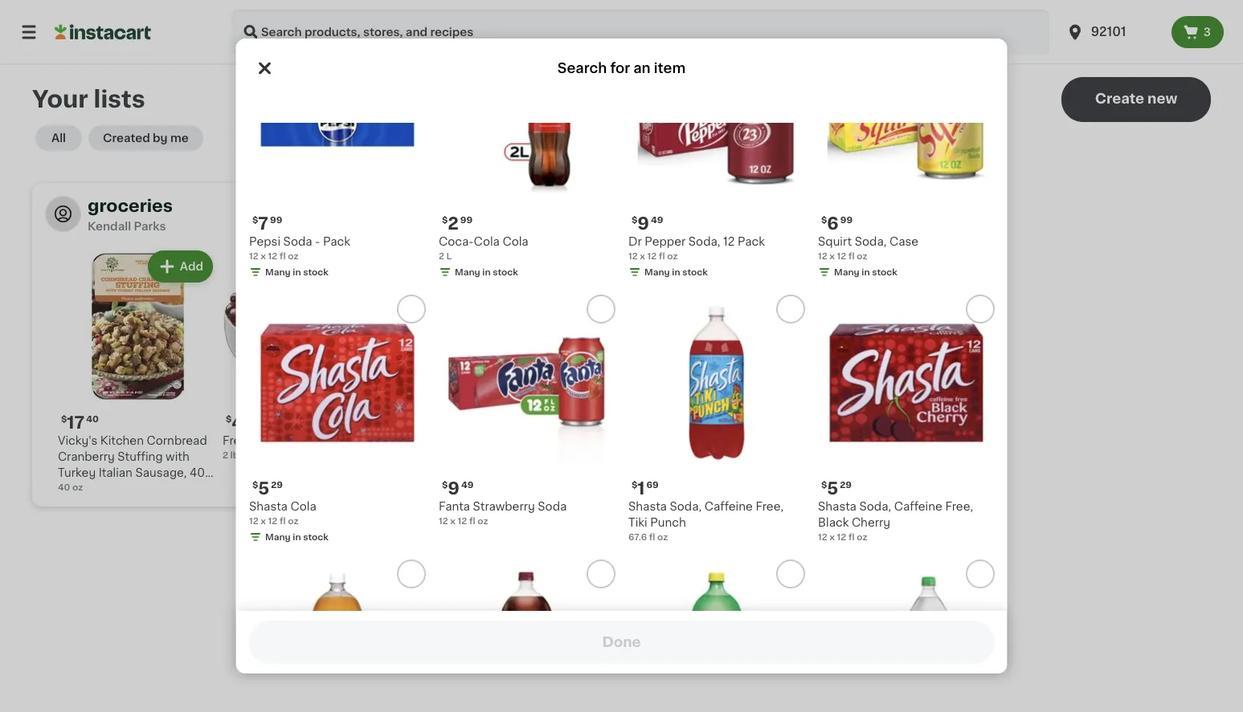 Task type: describe. For each thing, give the bounding box(es) containing it.
in for 7
[[292, 268, 301, 277]]

me
[[170, 133, 189, 144]]

in for 5
[[292, 533, 301, 542]]

in for 6
[[862, 268, 870, 277]]

$ for shasta soda, caffeine free, tiki punch
[[631, 481, 637, 490]]

italian
[[99, 468, 133, 479]]

$ for dr pepper soda, 12 pack
[[631, 216, 637, 225]]

free, for 1
[[756, 502, 783, 513]]

9 for fanta strawberry soda
[[448, 480, 459, 497]]

product group containing 17
[[58, 248, 216, 495]]

dialog containing 7
[[236, 30, 1008, 713]]

96
[[245, 415, 258, 424]]

7
[[258, 215, 268, 232]]

x inside squirt soda, case 12 x 12 fl oz
[[829, 252, 835, 261]]

oz inside "shasta cola 12 x 12 fl oz"
[[288, 517, 298, 526]]

product group containing 1
[[628, 295, 805, 544]]

oz inside pepsi soda - pack 12 x 12 fl oz
[[288, 252, 298, 261]]

$ 9 49 for dr pepper soda, 12 pack
[[631, 215, 663, 232]]

create
[[1095, 92, 1145, 106]]

2 right all
[[524, 209, 532, 222]]

instacart logo image
[[55, 23, 151, 42]]

2 horizontal spatial cola
[[502, 236, 528, 248]]

coca-
[[438, 236, 474, 248]]

fanta
[[438, 502, 470, 513]]

parks
[[134, 221, 166, 232]]

strawberry
[[473, 502, 535, 513]]

kitchen
[[100, 436, 144, 447]]

in for 2
[[482, 268, 490, 277]]

shasta cola 12 x 12 fl oz
[[249, 502, 316, 526]]

many for 2
[[455, 268, 480, 277]]

punch
[[650, 518, 686, 529]]

29 for shasta cola
[[271, 481, 282, 490]]

$ 6 99
[[821, 215, 852, 232]]

created
[[103, 133, 150, 144]]

for
[[610, 61, 630, 75]]

40 inside vicky's kitchen cornbread cranberry stuffing with turkey italian sausage, 40 oz
[[190, 468, 205, 479]]

5 for shasta cola
[[258, 480, 269, 497]]

$ 7 99
[[252, 215, 282, 232]]

lbs
[[338, 436, 355, 447]]

add
[[180, 261, 203, 272]]

sausage,
[[135, 468, 187, 479]]

vicky's
[[58, 436, 97, 447]]

pepsi
[[249, 236, 280, 248]]

cherry
[[852, 518, 890, 529]]

$ 17 40
[[61, 414, 99, 431]]

many for 7
[[265, 268, 290, 277]]

49 for fanta strawberry soda
[[461, 481, 473, 490]]

stock for 5
[[303, 533, 328, 542]]

cola for 2
[[474, 236, 499, 248]]

29 for shasta soda, caffeine free, black cherry
[[840, 481, 852, 490]]

$ 5 29 for shasta soda, caffeine free, black cherry
[[821, 480, 852, 497]]

oz inside dr pepper soda, 12 pack 12 x 12 fl oz
[[667, 252, 678, 261]]

many in stock for 6
[[834, 268, 897, 277]]

69
[[646, 481, 658, 490]]

product group containing 9
[[438, 295, 615, 528]]

$ for coca-cola cola
[[442, 216, 448, 225]]

-
[[315, 236, 320, 248]]

oz inside fanta strawberry soda 12 x 12 fl oz
[[477, 517, 488, 526]]

x inside pepsi soda - pack 12 x 12 fl oz
[[260, 252, 266, 261]]

fresh cranberries, 2 lbs 2 lb
[[223, 436, 355, 460]]

x inside "shasta cola 12 x 12 fl oz"
[[260, 517, 266, 526]]

many in stock for 9
[[644, 268, 708, 277]]

pack inside dr pepper soda, 12 pack 12 x 12 fl oz
[[737, 236, 765, 248]]

case
[[889, 236, 918, 248]]

shasta for 5
[[818, 502, 856, 513]]

add button
[[149, 252, 211, 281]]

3 button
[[1172, 16, 1224, 48]]

shasta inside "shasta cola 12 x 12 fl oz"
[[249, 502, 287, 513]]

49 for dr pepper soda, 12 pack
[[651, 216, 663, 225]]

x inside shasta soda, caffeine free, black cherry 12 x 12 fl oz
[[829, 533, 835, 542]]

new
[[1148, 92, 1178, 106]]

kendall
[[88, 221, 131, 232]]

search
[[558, 61, 607, 75]]

$ 1 69
[[631, 480, 658, 497]]

with
[[166, 452, 189, 463]]

4
[[232, 414, 244, 431]]

$ for fanta strawberry soda
[[442, 481, 448, 490]]

show all 2 items
[[462, 209, 575, 222]]

lists
[[94, 88, 145, 111]]

67.6
[[628, 533, 647, 542]]

lb
[[230, 451, 239, 460]]

6
[[827, 215, 839, 232]]

create new
[[1095, 92, 1178, 106]]

$ for shasta cola
[[252, 481, 258, 490]]

l
[[446, 252, 452, 261]]

oz inside shasta soda, caffeine free, tiki punch 67.6 fl oz
[[657, 533, 668, 542]]

create new button
[[1062, 77, 1211, 122]]

oz inside squirt soda, case 12 x 12 fl oz
[[857, 252, 867, 261]]

shasta for 1
[[628, 502, 667, 513]]

many for 9
[[644, 268, 670, 277]]

3
[[1204, 27, 1211, 38]]

soda, for 12
[[855, 236, 887, 248]]

soda, for punch
[[670, 502, 701, 513]]

fresh
[[223, 436, 254, 447]]

cranberry
[[58, 452, 115, 463]]

tiki
[[628, 518, 647, 529]]

$ for pepsi soda - pack
[[252, 216, 258, 225]]



Task type: locate. For each thing, give the bounding box(es) containing it.
shasta inside shasta soda, caffeine free, black cherry 12 x 12 fl oz
[[818, 502, 856, 513]]

pack inside pepsi soda - pack 12 x 12 fl oz
[[323, 236, 350, 248]]

9
[[637, 215, 649, 232], [448, 480, 459, 497]]

0 horizontal spatial 49
[[461, 481, 473, 490]]

0 horizontal spatial 99
[[270, 216, 282, 225]]

created by me button
[[88, 125, 203, 151]]

cornbread
[[147, 436, 207, 447]]

$ 9 49
[[631, 215, 663, 232], [442, 480, 473, 497]]

soda, for cherry
[[859, 502, 891, 513]]

29 up "shasta cola 12 x 12 fl oz"
[[271, 481, 282, 490]]

an
[[634, 61, 651, 75]]

cola inside "shasta cola 12 x 12 fl oz"
[[290, 502, 316, 513]]

0 horizontal spatial shasta
[[249, 502, 287, 513]]

shasta down $ 1 69
[[628, 502, 667, 513]]

fl inside shasta soda, caffeine free, black cherry 12 x 12 fl oz
[[848, 533, 855, 542]]

fanta strawberry soda 12 x 12 fl oz
[[438, 502, 567, 526]]

your lists
[[32, 88, 145, 111]]

$ 2 99
[[442, 215, 472, 232]]

0 vertical spatial 49
[[651, 216, 663, 225]]

many in stock for 2
[[455, 268, 518, 277]]

cola down all
[[502, 236, 528, 248]]

items
[[536, 209, 575, 222]]

x down dr
[[640, 252, 645, 261]]

$ inside $ 17 40
[[61, 415, 67, 424]]

many down squirt soda, case 12 x 12 fl oz
[[834, 268, 859, 277]]

$ 5 29 up "shasta cola 12 x 12 fl oz"
[[252, 480, 282, 497]]

groceries kendall parks
[[88, 197, 173, 232]]

1 shasta from the left
[[249, 502, 287, 513]]

squirt
[[818, 236, 852, 248]]

fl down pepper
[[659, 252, 665, 261]]

fl down "fresh cranberries, 2 lbs 2 lb"
[[279, 517, 285, 526]]

stock for 2
[[493, 268, 518, 277]]

2 inside the coca-cola cola 2 l
[[438, 252, 444, 261]]

$ inside $ 2 99
[[442, 216, 448, 225]]

product group containing 4
[[223, 248, 381, 462]]

soda,
[[688, 236, 720, 248], [855, 236, 887, 248], [670, 502, 701, 513], [859, 502, 891, 513]]

shasta down "fresh cranberries, 2 lbs 2 lb"
[[249, 502, 287, 513]]

product group
[[58, 248, 216, 495], [223, 248, 381, 462], [249, 295, 426, 547], [438, 295, 615, 528], [628, 295, 805, 544], [818, 295, 995, 544], [249, 560, 426, 713], [438, 560, 615, 713], [628, 560, 805, 713], [818, 560, 995, 713]]

0 horizontal spatial 5
[[258, 480, 269, 497]]

1
[[637, 480, 645, 497]]

9 up dr
[[637, 215, 649, 232]]

fl down fanta
[[469, 517, 475, 526]]

dr pepper soda, 12 pack 12 x 12 fl oz
[[628, 236, 765, 261]]

$ up the vicky's
[[61, 415, 67, 424]]

1 horizontal spatial $ 9 49
[[631, 215, 663, 232]]

pack
[[323, 236, 350, 248], [737, 236, 765, 248]]

groceries
[[88, 197, 173, 214]]

1 pack from the left
[[323, 236, 350, 248]]

many for 6
[[834, 268, 859, 277]]

$ left 69
[[631, 481, 637, 490]]

1 vertical spatial $ 9 49
[[442, 480, 473, 497]]

oz
[[288, 252, 298, 261], [667, 252, 678, 261], [857, 252, 867, 261], [72, 483, 83, 492], [58, 484, 71, 495], [288, 517, 298, 526], [477, 517, 488, 526], [657, 533, 668, 542], [857, 533, 867, 542]]

your
[[32, 88, 88, 111]]

1 free, from the left
[[756, 502, 783, 513]]

1 5 from the left
[[258, 480, 269, 497]]

by
[[153, 133, 168, 144]]

49 inside product group
[[461, 481, 473, 490]]

40 down turkey
[[58, 483, 70, 492]]

x inside fanta strawberry soda 12 x 12 fl oz
[[450, 517, 455, 526]]

soda inside pepsi soda - pack 12 x 12 fl oz
[[283, 236, 312, 248]]

fl inside "shasta cola 12 x 12 fl oz"
[[279, 517, 285, 526]]

$ 9 49 up fanta
[[442, 480, 473, 497]]

1 horizontal spatial 29
[[840, 481, 852, 490]]

squirt soda, case 12 x 12 fl oz
[[818, 236, 918, 261]]

x down black
[[829, 533, 835, 542]]

$ inside $ 6 99
[[821, 216, 827, 225]]

$ for shasta soda, caffeine free, black cherry
[[821, 481, 827, 490]]

2 vertical spatial 40
[[58, 483, 70, 492]]

soda right strawberry
[[538, 502, 567, 513]]

99 for 2
[[460, 216, 472, 225]]

soda
[[283, 236, 312, 248], [538, 502, 567, 513]]

soda left -
[[283, 236, 312, 248]]

0 horizontal spatial soda
[[283, 236, 312, 248]]

$ up black
[[821, 481, 827, 490]]

1 29 from the left
[[271, 481, 282, 490]]

49
[[651, 216, 663, 225], [461, 481, 473, 490]]

soda, inside shasta soda, caffeine free, tiki punch 67.6 fl oz
[[670, 502, 701, 513]]

x down squirt
[[829, 252, 835, 261]]

shasta
[[249, 502, 287, 513], [628, 502, 667, 513], [818, 502, 856, 513]]

shasta soda, caffeine free, black cherry 12 x 12 fl oz
[[818, 502, 973, 542]]

many in stock down "shasta cola 12 x 12 fl oz"
[[265, 533, 328, 542]]

1 horizontal spatial 9
[[637, 215, 649, 232]]

soda, inside squirt soda, case 12 x 12 fl oz
[[855, 236, 887, 248]]

0 horizontal spatial caffeine
[[704, 502, 753, 513]]

cola down show
[[474, 236, 499, 248]]

1 horizontal spatial shasta
[[628, 502, 667, 513]]

many in stock down pepsi soda - pack 12 x 12 fl oz
[[265, 268, 328, 277]]

1 caffeine from the left
[[704, 502, 753, 513]]

0 vertical spatial soda
[[283, 236, 312, 248]]

0 horizontal spatial $ 9 49
[[442, 480, 473, 497]]

free, for 5
[[945, 502, 973, 513]]

99 for 6
[[840, 216, 852, 225]]

2 up coca-
[[448, 215, 458, 232]]

stock for 9
[[682, 268, 708, 277]]

all
[[51, 133, 66, 144]]

3 shasta from the left
[[818, 502, 856, 513]]

2 99 from the left
[[460, 216, 472, 225]]

many
[[265, 268, 290, 277], [455, 268, 480, 277], [644, 268, 670, 277], [834, 268, 859, 277], [265, 533, 290, 542]]

2 horizontal spatial 40
[[190, 468, 205, 479]]

fl inside shasta soda, caffeine free, tiki punch 67.6 fl oz
[[649, 533, 655, 542]]

99 for 7
[[270, 216, 282, 225]]

caffeine for 1
[[704, 502, 753, 513]]

all
[[504, 209, 520, 222]]

$ 9 49 inside product group
[[442, 480, 473, 497]]

99 right 6
[[840, 216, 852, 225]]

many down the coca-cola cola 2 l
[[455, 268, 480, 277]]

2 free, from the left
[[945, 502, 973, 513]]

fl down pepsi
[[279, 252, 285, 261]]

fl right the 67.6
[[649, 533, 655, 542]]

$ up dr
[[631, 216, 637, 225]]

dialog
[[236, 30, 1008, 713]]

$ 5 29 for shasta cola
[[252, 480, 282, 497]]

0 horizontal spatial cola
[[290, 502, 316, 513]]

2 left the l
[[438, 252, 444, 261]]

stock down the coca-cola cola 2 l
[[493, 268, 518, 277]]

1 vertical spatial 40
[[190, 468, 205, 479]]

stuffing
[[118, 452, 163, 463]]

$ inside "$ 7 99"
[[252, 216, 258, 225]]

0 horizontal spatial 29
[[271, 481, 282, 490]]

0 horizontal spatial 9
[[448, 480, 459, 497]]

9 for dr pepper soda, 12 pack
[[637, 215, 649, 232]]

$ 9 49 up dr
[[631, 215, 663, 232]]

oz inside vicky's kitchen cornbread cranberry stuffing with turkey italian sausage, 40 oz
[[58, 484, 71, 495]]

1 horizontal spatial soda
[[538, 502, 567, 513]]

$ for vicky's kitchen cornbread cranberry stuffing with turkey italian sausage, 40 oz
[[61, 415, 67, 424]]

$ inside $ 4 96
[[226, 415, 232, 424]]

17
[[67, 414, 85, 431]]

$ 5 29 up black
[[821, 480, 852, 497]]

99 inside $ 6 99
[[840, 216, 852, 225]]

fl inside squirt soda, case 12 x 12 fl oz
[[848, 252, 855, 261]]

in down the coca-cola cola 2 l
[[482, 268, 490, 277]]

search for an item
[[558, 61, 686, 75]]

pepsi soda - pack 12 x 12 fl oz
[[249, 236, 350, 261]]

5 up black
[[827, 480, 838, 497]]

$ up pepsi
[[252, 216, 258, 225]]

1 horizontal spatial 5
[[827, 480, 838, 497]]

stock down squirt soda, case 12 x 12 fl oz
[[872, 268, 897, 277]]

fl down squirt
[[848, 252, 855, 261]]

0 horizontal spatial $ 5 29
[[252, 480, 282, 497]]

1 horizontal spatial 49
[[651, 216, 663, 225]]

stock for 6
[[872, 268, 897, 277]]

soda, up cherry
[[859, 502, 891, 513]]

x inside dr pepper soda, 12 pack 12 x 12 fl oz
[[640, 252, 645, 261]]

5
[[258, 480, 269, 497], [827, 480, 838, 497]]

5 for shasta soda, caffeine free, black cherry
[[827, 480, 838, 497]]

shasta soda, caffeine free, tiki punch 67.6 fl oz
[[628, 502, 783, 542]]

x down fanta
[[450, 517, 455, 526]]

99 right 7
[[270, 216, 282, 225]]

40 oz
[[58, 483, 83, 492]]

coca-cola cola 2 l
[[438, 236, 528, 261]]

many for 5
[[265, 533, 290, 542]]

2 shasta from the left
[[628, 502, 667, 513]]

in for 9
[[672, 268, 680, 277]]

item
[[654, 61, 686, 75]]

0 vertical spatial 9
[[637, 215, 649, 232]]

caffeine inside shasta soda, caffeine free, black cherry 12 x 12 fl oz
[[894, 502, 942, 513]]

many down "shasta cola 12 x 12 fl oz"
[[265, 533, 290, 542]]

soda, right pepper
[[688, 236, 720, 248]]

1 horizontal spatial $ 5 29
[[821, 480, 852, 497]]

show
[[462, 209, 501, 222]]

$
[[252, 216, 258, 225], [442, 216, 448, 225], [631, 216, 637, 225], [821, 216, 827, 225], [61, 415, 67, 424], [226, 415, 232, 424], [252, 481, 258, 490], [442, 481, 448, 490], [631, 481, 637, 490], [821, 481, 827, 490]]

cola for 5
[[290, 502, 316, 513]]

2 caffeine from the left
[[894, 502, 942, 513]]

black
[[818, 518, 849, 529]]

49 up fanta
[[461, 481, 473, 490]]

$ left "96"
[[226, 415, 232, 424]]

caffeine
[[704, 502, 753, 513], [894, 502, 942, 513]]

cola down "fresh cranberries, 2 lbs 2 lb"
[[290, 502, 316, 513]]

in down squirt soda, case 12 x 12 fl oz
[[862, 268, 870, 277]]

$ up fanta
[[442, 481, 448, 490]]

2 pack from the left
[[737, 236, 765, 248]]

99 inside $ 2 99
[[460, 216, 472, 225]]

1 horizontal spatial cola
[[474, 236, 499, 248]]

all button
[[35, 125, 82, 151]]

soda inside fanta strawberry soda 12 x 12 fl oz
[[538, 502, 567, 513]]

in down pepsi soda - pack 12 x 12 fl oz
[[292, 268, 301, 277]]

99
[[270, 216, 282, 225], [460, 216, 472, 225], [840, 216, 852, 225]]

soda, up punch
[[670, 502, 701, 513]]

2 horizontal spatial shasta
[[818, 502, 856, 513]]

soda, left the case
[[855, 236, 887, 248]]

1 vertical spatial 49
[[461, 481, 473, 490]]

$ 9 49 for fanta strawberry soda
[[442, 480, 473, 497]]

2 $ 5 29 from the left
[[821, 480, 852, 497]]

created by me
[[103, 133, 189, 144]]

many in stock down squirt soda, case 12 x 12 fl oz
[[834, 268, 897, 277]]

many in stock down the coca-cola cola 2 l
[[455, 268, 518, 277]]

free, inside shasta soda, caffeine free, black cherry 12 x 12 fl oz
[[945, 502, 973, 513]]

stock down dr pepper soda, 12 pack 12 x 12 fl oz
[[682, 268, 708, 277]]

$ up "shasta cola 12 x 12 fl oz"
[[252, 481, 258, 490]]

40 right sausage, on the left bottom of page
[[190, 468, 205, 479]]

caffeine for 5
[[894, 502, 942, 513]]

1 horizontal spatial 40
[[86, 415, 99, 424]]

1 vertical spatial 9
[[448, 480, 459, 497]]

9 up fanta
[[448, 480, 459, 497]]

1 horizontal spatial pack
[[737, 236, 765, 248]]

cola
[[474, 236, 499, 248], [502, 236, 528, 248], [290, 502, 316, 513]]

1 horizontal spatial 99
[[460, 216, 472, 225]]

in down dr pepper soda, 12 pack 12 x 12 fl oz
[[672, 268, 680, 277]]

$ 5 29
[[252, 480, 282, 497], [821, 480, 852, 497]]

fl inside dr pepper soda, 12 pack 12 x 12 fl oz
[[659, 252, 665, 261]]

fl
[[279, 252, 285, 261], [659, 252, 665, 261], [848, 252, 855, 261], [279, 517, 285, 526], [469, 517, 475, 526], [649, 533, 655, 542], [848, 533, 855, 542]]

5 up "shasta cola 12 x 12 fl oz"
[[258, 480, 269, 497]]

cranberries,
[[257, 436, 326, 447]]

oz inside shasta soda, caffeine free, black cherry 12 x 12 fl oz
[[857, 533, 867, 542]]

pepper
[[644, 236, 685, 248]]

stock
[[303, 268, 328, 277], [493, 268, 518, 277], [682, 268, 708, 277], [872, 268, 897, 277], [303, 533, 328, 542]]

stock down "shasta cola 12 x 12 fl oz"
[[303, 533, 328, 542]]

shasta up black
[[818, 502, 856, 513]]

1 horizontal spatial free,
[[945, 502, 973, 513]]

shasta inside shasta soda, caffeine free, tiki punch 67.6 fl oz
[[628, 502, 667, 513]]

caffeine inside shasta soda, caffeine free, tiki punch 67.6 fl oz
[[704, 502, 753, 513]]

many in stock for 7
[[265, 268, 328, 277]]

99 inside "$ 7 99"
[[270, 216, 282, 225]]

12
[[723, 236, 735, 248], [249, 252, 258, 261], [268, 252, 277, 261], [628, 252, 638, 261], [647, 252, 657, 261], [818, 252, 827, 261], [837, 252, 846, 261], [249, 517, 258, 526], [268, 517, 277, 526], [438, 517, 448, 526], [457, 517, 467, 526], [818, 533, 827, 542], [837, 533, 846, 542]]

soda, inside dr pepper soda, 12 pack 12 x 12 fl oz
[[688, 236, 720, 248]]

stock down pepsi soda - pack 12 x 12 fl oz
[[303, 268, 328, 277]]

fl down black
[[848, 533, 855, 542]]

3 99 from the left
[[840, 216, 852, 225]]

0 horizontal spatial free,
[[756, 502, 783, 513]]

$ for squirt soda, case
[[821, 216, 827, 225]]

fl inside fanta strawberry soda 12 x 12 fl oz
[[469, 517, 475, 526]]

many in stock
[[265, 268, 328, 277], [455, 268, 518, 277], [644, 268, 708, 277], [834, 268, 897, 277], [265, 533, 328, 542]]

x down pepsi
[[260, 252, 266, 261]]

49 up pepper
[[651, 216, 663, 225]]

free, inside shasta soda, caffeine free, tiki punch 67.6 fl oz
[[756, 502, 783, 513]]

1 horizontal spatial caffeine
[[894, 502, 942, 513]]

29
[[271, 481, 282, 490], [840, 481, 852, 490]]

many in stock for 5
[[265, 533, 328, 542]]

soda, inside shasta soda, caffeine free, black cherry 12 x 12 fl oz
[[859, 502, 891, 513]]

1 99 from the left
[[270, 216, 282, 225]]

1 vertical spatial soda
[[538, 502, 567, 513]]

stock for 7
[[303, 268, 328, 277]]

0 vertical spatial $ 9 49
[[631, 215, 663, 232]]

40 inside $ 17 40
[[86, 415, 99, 424]]

99 up coca-
[[460, 216, 472, 225]]

2 horizontal spatial 99
[[840, 216, 852, 225]]

in
[[292, 268, 301, 277], [482, 268, 490, 277], [672, 268, 680, 277], [862, 268, 870, 277], [292, 533, 301, 542]]

many down pepsi soda - pack 12 x 12 fl oz
[[265, 268, 290, 277]]

$ up squirt
[[821, 216, 827, 225]]

$ up coca-
[[442, 216, 448, 225]]

0 horizontal spatial 40
[[58, 483, 70, 492]]

$ for fresh cranberries, 2 lbs
[[226, 415, 232, 424]]

0 vertical spatial 40
[[86, 415, 99, 424]]

29 up black
[[840, 481, 852, 490]]

$ 4 96
[[226, 414, 258, 431]]

0 horizontal spatial pack
[[323, 236, 350, 248]]

x down "fresh cranberries, 2 lbs 2 lb"
[[260, 517, 266, 526]]

vicky's kitchen cornbread cranberry stuffing with turkey italian sausage, 40 oz
[[58, 436, 207, 495]]

dr
[[628, 236, 642, 248]]

2 left lb
[[223, 451, 228, 460]]

many down pepper
[[644, 268, 670, 277]]

$ inside $ 1 69
[[631, 481, 637, 490]]

fl inside pepsi soda - pack 12 x 12 fl oz
[[279, 252, 285, 261]]

2 5 from the left
[[827, 480, 838, 497]]

40 right 17 on the left bottom of page
[[86, 415, 99, 424]]

many in stock down dr pepper soda, 12 pack 12 x 12 fl oz
[[644, 268, 708, 277]]

2 left lbs
[[329, 436, 336, 447]]

turkey
[[58, 468, 96, 479]]

2 29 from the left
[[840, 481, 852, 490]]

2
[[524, 209, 532, 222], [448, 215, 458, 232], [438, 252, 444, 261], [329, 436, 336, 447], [223, 451, 228, 460]]

in down "shasta cola 12 x 12 fl oz"
[[292, 533, 301, 542]]

1 $ 5 29 from the left
[[252, 480, 282, 497]]



Task type: vqa. For each thing, say whether or not it's contained in the screenshot.


